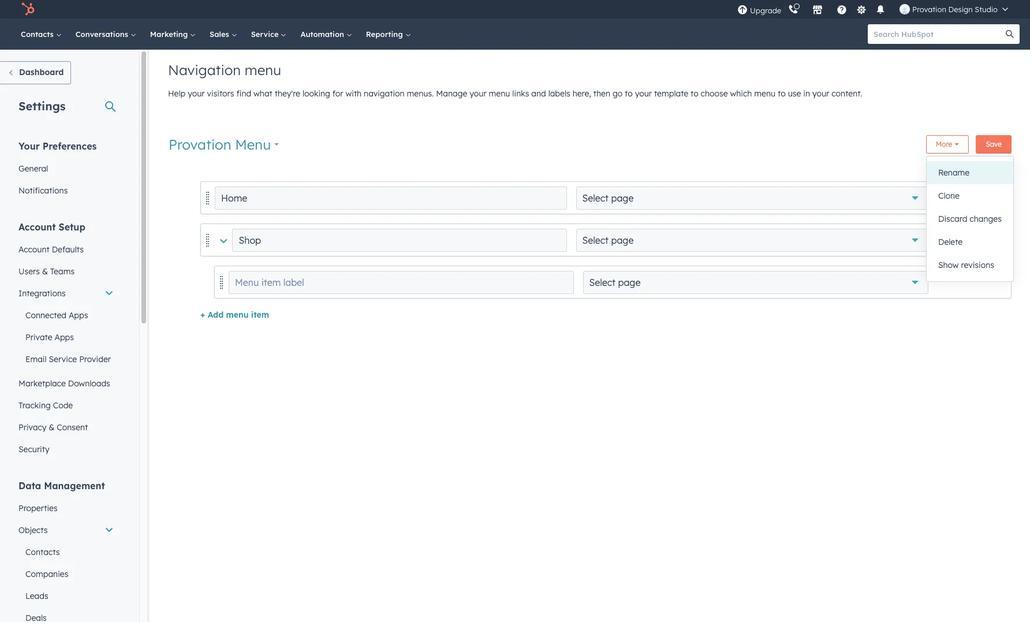 Task type: locate. For each thing, give the bounding box(es) containing it.
account defaults link
[[12, 239, 121, 261]]

select for the middle select page popup button
[[583, 234, 609, 246]]

menu
[[245, 61, 281, 79], [489, 88, 510, 99], [755, 88, 776, 99], [226, 310, 249, 320]]

provation inside provation menu popup button
[[169, 136, 231, 153]]

rename button
[[927, 161, 1014, 184]]

1 vertical spatial contacts link
[[12, 541, 121, 563]]

your right go
[[635, 88, 652, 99]]

delete
[[939, 237, 963, 247]]

0 vertical spatial page
[[612, 192, 634, 204]]

service down private apps link
[[49, 354, 77, 365]]

your right in
[[813, 88, 830, 99]]

page
[[612, 192, 634, 204], [612, 234, 634, 246], [618, 276, 641, 288]]

navigation
[[168, 61, 241, 79]]

apps up private apps link
[[69, 310, 88, 321]]

companies link
[[12, 563, 121, 585]]

service
[[251, 29, 281, 39], [49, 354, 77, 365]]

contacts up companies
[[25, 547, 60, 558]]

users & teams link
[[12, 261, 121, 283]]

menu up what
[[245, 61, 281, 79]]

0 horizontal spatial to
[[625, 88, 633, 99]]

tracking code
[[18, 400, 73, 411]]

1 horizontal spatial &
[[49, 422, 55, 433]]

to left choose
[[691, 88, 699, 99]]

contacts link down hubspot link
[[14, 18, 69, 50]]

data management element
[[12, 480, 121, 622]]

1 vertical spatial account
[[18, 244, 50, 255]]

data
[[18, 480, 41, 492]]

1 your from the left
[[188, 88, 205, 99]]

1 horizontal spatial to
[[691, 88, 699, 99]]

help your visitors find what they're looking for with navigation menus. manage your menu links and labels here, then go to your template to choose which menu to use in your content.
[[168, 88, 863, 99]]

marketplaces button
[[806, 0, 830, 18]]

contacts link up companies
[[12, 541, 121, 563]]

account inside "account defaults" 'link'
[[18, 244, 50, 255]]

menu inside 'button'
[[226, 310, 249, 320]]

changes
[[970, 214, 1002, 224]]

1 vertical spatial service
[[49, 354, 77, 365]]

hubspot image
[[21, 2, 35, 16]]

contacts
[[21, 29, 56, 39], [25, 547, 60, 558]]

clone
[[939, 191, 960, 201]]

connected apps
[[25, 310, 88, 321]]

0 horizontal spatial provation
[[169, 136, 231, 153]]

account
[[18, 221, 56, 233], [18, 244, 50, 255]]

provider
[[79, 354, 111, 365]]

marketplace downloads link
[[12, 373, 121, 395]]

1 vertical spatial select
[[583, 234, 609, 246]]

1 vertical spatial select page
[[583, 234, 634, 246]]

0 vertical spatial &
[[42, 266, 48, 277]]

1 vertical spatial contacts
[[25, 547, 60, 558]]

2 your from the left
[[470, 88, 487, 99]]

marketplaces image
[[813, 5, 823, 16]]

manage
[[436, 88, 468, 99]]

menu right the which
[[755, 88, 776, 99]]

help button
[[833, 0, 852, 18]]

provation for provation design studio
[[913, 5, 947, 14]]

service right 'sales' link
[[251, 29, 281, 39]]

& for users
[[42, 266, 48, 277]]

marketplace downloads
[[18, 378, 110, 389]]

provation inside the provation design studio popup button
[[913, 5, 947, 14]]

2 vertical spatial page
[[618, 276, 641, 288]]

apps
[[69, 310, 88, 321], [55, 332, 74, 343]]

1 vertical spatial page
[[612, 234, 634, 246]]

privacy & consent
[[18, 422, 88, 433]]

apps inside private apps link
[[55, 332, 74, 343]]

to left use
[[778, 88, 786, 99]]

teams
[[50, 266, 75, 277]]

select page for bottommost select page popup button
[[590, 276, 641, 288]]

Search HubSpot search field
[[868, 24, 1010, 44]]

2 horizontal spatial to
[[778, 88, 786, 99]]

your
[[188, 88, 205, 99], [470, 88, 487, 99], [635, 88, 652, 99], [813, 88, 830, 99]]

clone button
[[927, 184, 1014, 207]]

provation right james peterson image
[[913, 5, 947, 14]]

account for account defaults
[[18, 244, 50, 255]]

0 vertical spatial account
[[18, 221, 56, 233]]

sales link
[[203, 18, 244, 50]]

security link
[[12, 438, 121, 460]]

0 vertical spatial select page
[[583, 192, 634, 204]]

0 vertical spatial contacts
[[21, 29, 56, 39]]

to right go
[[625, 88, 633, 99]]

data management
[[18, 480, 105, 492]]

provation
[[913, 5, 947, 14], [169, 136, 231, 153]]

contacts link for the conversations link
[[14, 18, 69, 50]]

4 your from the left
[[813, 88, 830, 99]]

menus.
[[407, 88, 434, 99]]

find
[[237, 88, 251, 99]]

0 vertical spatial contacts link
[[14, 18, 69, 50]]

1 vertical spatial provation
[[169, 136, 231, 153]]

looking
[[303, 88, 330, 99]]

+
[[200, 310, 205, 320]]

automation
[[301, 29, 346, 39]]

0 vertical spatial apps
[[69, 310, 88, 321]]

0 vertical spatial select page button
[[576, 186, 929, 209]]

settings link
[[855, 3, 869, 15]]

menu right add
[[226, 310, 249, 320]]

menu
[[737, 0, 1017, 18]]

select page for the middle select page popup button
[[583, 234, 634, 246]]

account setup element
[[12, 221, 121, 460]]

companies
[[25, 569, 68, 579]]

0 horizontal spatial &
[[42, 266, 48, 277]]

0 vertical spatial service
[[251, 29, 281, 39]]

apps up email service provider link
[[55, 332, 74, 343]]

private apps
[[25, 332, 74, 343]]

2 vertical spatial select
[[590, 276, 616, 288]]

reporting
[[366, 29, 405, 39]]

notifications image
[[876, 5, 886, 16]]

users
[[18, 266, 40, 277]]

provation menu button
[[168, 135, 280, 154]]

account up users
[[18, 244, 50, 255]]

select page button
[[576, 186, 929, 209], [576, 228, 929, 252], [583, 271, 929, 294]]

show
[[939, 260, 959, 270]]

select for bottommost select page popup button
[[590, 276, 616, 288]]

to
[[625, 88, 633, 99], [691, 88, 699, 99], [778, 88, 786, 99]]

0 vertical spatial provation
[[913, 5, 947, 14]]

&
[[42, 266, 48, 277], [49, 422, 55, 433]]

1 to from the left
[[625, 88, 633, 99]]

1 account from the top
[[18, 221, 56, 233]]

page for select page popup button to the top
[[612, 192, 634, 204]]

1 horizontal spatial provation
[[913, 5, 947, 14]]

1 horizontal spatial service
[[251, 29, 281, 39]]

& right users
[[42, 266, 48, 277]]

notifications
[[18, 185, 68, 196]]

automation link
[[294, 18, 359, 50]]

apps for connected apps
[[69, 310, 88, 321]]

your right manage
[[470, 88, 487, 99]]

design
[[949, 5, 973, 14]]

then
[[594, 88, 611, 99]]

contacts link for companies link
[[12, 541, 121, 563]]

1 vertical spatial &
[[49, 422, 55, 433]]

search button
[[1001, 24, 1020, 44]]

menu containing provation design studio
[[737, 0, 1017, 18]]

0 vertical spatial select
[[583, 192, 609, 204]]

apps for private apps
[[55, 332, 74, 343]]

provation design studio button
[[893, 0, 1016, 18]]

account up account defaults
[[18, 221, 56, 233]]

1 vertical spatial apps
[[55, 332, 74, 343]]

contacts down hubspot link
[[21, 29, 56, 39]]

provation left menu
[[169, 136, 231, 153]]

delete button
[[927, 231, 1014, 254]]

0 horizontal spatial service
[[49, 354, 77, 365]]

2 vertical spatial select page
[[590, 276, 641, 288]]

email
[[25, 354, 47, 365]]

show revisions
[[939, 260, 995, 270]]

what
[[254, 88, 273, 99]]

2 account from the top
[[18, 244, 50, 255]]

dashboard link
[[0, 61, 71, 84]]

& right privacy at left
[[49, 422, 55, 433]]

your right help
[[188, 88, 205, 99]]

apps inside connected apps link
[[69, 310, 88, 321]]

search image
[[1006, 30, 1014, 38]]

marketing
[[150, 29, 190, 39]]

+ add menu item
[[200, 310, 269, 320]]

Menu item label text field
[[215, 186, 567, 209], [233, 228, 567, 252]]

settings
[[18, 99, 66, 113]]

integrations
[[18, 288, 66, 299]]

& inside "link"
[[42, 266, 48, 277]]



Task type: describe. For each thing, give the bounding box(es) containing it.
2 vertical spatial select page button
[[583, 271, 929, 294]]

leads
[[25, 591, 48, 601]]

for
[[333, 88, 343, 99]]

conversations link
[[69, 18, 143, 50]]

connected
[[25, 310, 66, 321]]

which
[[731, 88, 752, 99]]

save button
[[977, 135, 1012, 154]]

security
[[18, 444, 49, 455]]

account setup
[[18, 221, 85, 233]]

general
[[18, 163, 48, 174]]

show revisions button
[[927, 254, 1014, 277]]

visitors
[[207, 88, 234, 99]]

menu left links on the top
[[489, 88, 510, 99]]

tracking
[[18, 400, 51, 411]]

privacy
[[18, 422, 46, 433]]

notifications button
[[871, 0, 891, 18]]

use
[[788, 88, 802, 99]]

provation design studio
[[913, 5, 998, 14]]

+ add menu item button
[[200, 308, 269, 322]]

& for privacy
[[49, 422, 55, 433]]

email service provider link
[[12, 348, 121, 370]]

service link
[[244, 18, 294, 50]]

select page for select page popup button to the top
[[583, 192, 634, 204]]

james peterson image
[[900, 4, 911, 14]]

preferences
[[43, 140, 97, 152]]

setup
[[59, 221, 85, 233]]

links
[[513, 88, 529, 99]]

save
[[986, 140, 1002, 148]]

go
[[613, 88, 623, 99]]

calling icon image
[[789, 5, 799, 15]]

conversations
[[76, 29, 130, 39]]

more button
[[927, 135, 970, 154]]

private apps link
[[12, 326, 121, 348]]

objects button
[[12, 519, 121, 541]]

menu
[[235, 136, 271, 153]]

marketing link
[[143, 18, 203, 50]]

Menu item label text field
[[229, 271, 574, 294]]

sales
[[210, 29, 231, 39]]

labels
[[549, 88, 571, 99]]

consent
[[57, 422, 88, 433]]

in
[[804, 88, 811, 99]]

defaults
[[52, 244, 84, 255]]

0 vertical spatial menu item label text field
[[215, 186, 567, 209]]

private
[[25, 332, 52, 343]]

2 to from the left
[[691, 88, 699, 99]]

your preferences element
[[12, 140, 121, 202]]

discard changes button
[[927, 207, 1014, 231]]

choose
[[701, 88, 728, 99]]

provation for provation menu
[[169, 136, 231, 153]]

upgrade image
[[738, 5, 748, 15]]

settings image
[[857, 5, 867, 15]]

privacy & consent link
[[12, 417, 121, 438]]

here,
[[573, 88, 592, 99]]

template
[[655, 88, 689, 99]]

account for account setup
[[18, 221, 56, 233]]

content.
[[832, 88, 863, 99]]

navigation menu
[[168, 61, 281, 79]]

studio
[[975, 5, 998, 14]]

downloads
[[68, 378, 110, 389]]

add
[[208, 310, 224, 320]]

users & teams
[[18, 266, 75, 277]]

select for select page popup button to the top
[[583, 192, 609, 204]]

notifications link
[[12, 180, 121, 202]]

1 vertical spatial menu item label text field
[[233, 228, 567, 252]]

page for bottommost select page popup button
[[618, 276, 641, 288]]

revisions
[[962, 260, 995, 270]]

hubspot link
[[14, 2, 43, 16]]

general link
[[12, 158, 121, 180]]

page for the middle select page popup button
[[612, 234, 634, 246]]

1 vertical spatial select page button
[[576, 228, 929, 252]]

connected apps link
[[12, 304, 121, 326]]

properties link
[[12, 497, 121, 519]]

they're
[[275, 88, 300, 99]]

help image
[[837, 5, 848, 16]]

your
[[18, 140, 40, 152]]

with
[[346, 88, 362, 99]]

objects
[[18, 525, 48, 536]]

tracking code link
[[12, 395, 121, 417]]

discard changes
[[939, 214, 1002, 224]]

integrations button
[[12, 283, 121, 304]]

3 to from the left
[[778, 88, 786, 99]]

email service provider
[[25, 354, 111, 365]]

management
[[44, 480, 105, 492]]

contacts inside data management element
[[25, 547, 60, 558]]

3 your from the left
[[635, 88, 652, 99]]

reporting link
[[359, 18, 418, 50]]

your preferences
[[18, 140, 97, 152]]

leads link
[[12, 585, 121, 607]]

calling icon button
[[784, 2, 804, 17]]

and
[[532, 88, 546, 99]]

service inside account setup element
[[49, 354, 77, 365]]



Task type: vqa. For each thing, say whether or not it's contained in the screenshot.
Select associated with 'Select page' popup button to the middle
yes



